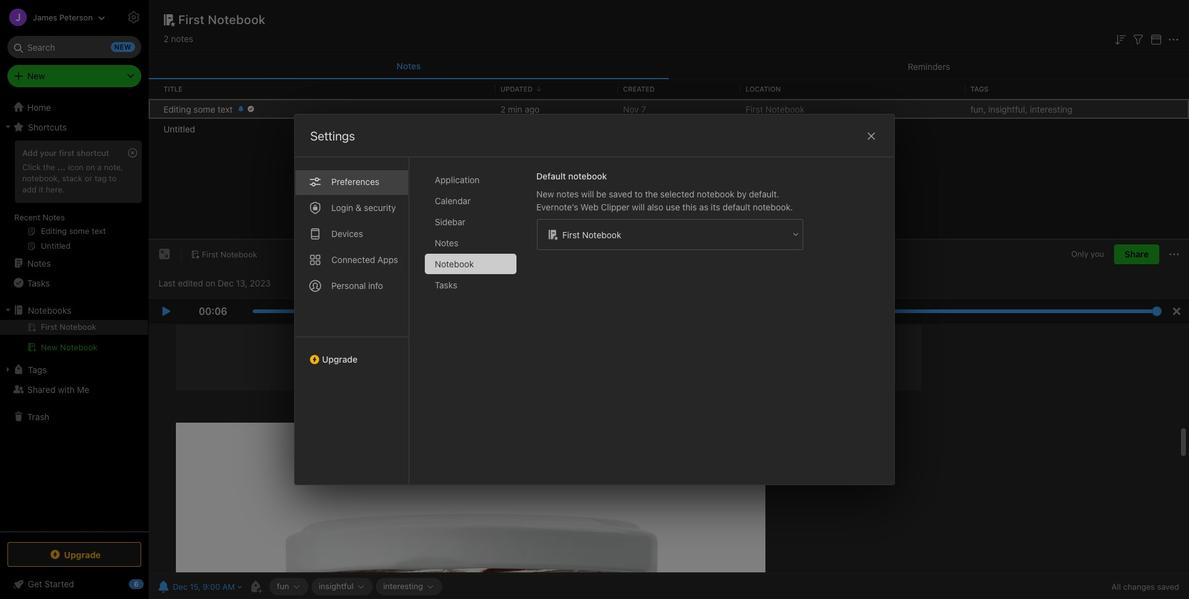 Task type: locate. For each thing, give the bounding box(es) containing it.
notebooks
[[28, 305, 71, 316]]

title
[[164, 85, 183, 93]]

0 vertical spatial tags
[[971, 85, 989, 93]]

1 horizontal spatial notebook
[[697, 189, 735, 199]]

shared
[[27, 384, 56, 395]]

new up home
[[27, 71, 45, 81]]

personal
[[331, 281, 366, 291]]

its
[[711, 202, 721, 213]]

1 vertical spatial saved
[[1158, 582, 1180, 592]]

0 horizontal spatial notebook
[[568, 171, 607, 182]]

1 horizontal spatial tags
[[971, 85, 989, 93]]

first notebook
[[178, 12, 266, 27], [746, 104, 805, 114], [563, 230, 622, 240], [202, 250, 257, 259]]

insightful button
[[311, 579, 373, 596]]

login
[[331, 203, 353, 213]]

1 horizontal spatial 2
[[501, 104, 506, 114]]

0 vertical spatial saved
[[609, 189, 633, 199]]

expand notebooks image
[[3, 305, 13, 315]]

new up evernote's
[[537, 189, 554, 199]]

notes down settings tooltip
[[171, 33, 193, 44]]

2 for 2 min ago
[[501, 104, 506, 114]]

tasks down notebook tab
[[435, 280, 457, 291]]

00:06
[[199, 306, 227, 317]]

notebook inside note window element
[[221, 250, 257, 259]]

1 horizontal spatial interesting
[[1030, 104, 1073, 114]]

first down location
[[746, 104, 763, 114]]

1 vertical spatial interesting
[[383, 582, 423, 592]]

first down evernote's
[[563, 230, 580, 240]]

notes for new
[[557, 189, 579, 199]]

1 horizontal spatial upgrade button
[[295, 337, 409, 370]]

interesting
[[1030, 104, 1073, 114], [383, 582, 423, 592]]

1 horizontal spatial upgrade
[[322, 354, 358, 365]]

reminders button
[[669, 55, 1190, 79]]

1 vertical spatial notebook
[[697, 189, 735, 199]]

first notebook button
[[186, 246, 262, 263]]

will left also
[[632, 202, 645, 213]]

the
[[43, 162, 55, 172], [645, 189, 658, 199]]

default notebook
[[537, 171, 607, 182]]

notebook inside field
[[582, 230, 622, 240]]

will up web
[[581, 189, 594, 199]]

with
[[58, 384, 75, 395]]

to inside new notes will be saved to the selected notebook by default. evernote's web clipper will also use this as its default notebook.
[[635, 189, 643, 199]]

1 vertical spatial upgrade button
[[7, 543, 141, 568]]

0 horizontal spatial will
[[581, 189, 594, 199]]

0 vertical spatial upgrade
[[322, 354, 358, 365]]

new inside popup button
[[27, 71, 45, 81]]

recent notes
[[14, 213, 65, 222]]

tab list
[[149, 55, 1190, 79], [295, 157, 410, 485], [425, 170, 527, 485]]

0 horizontal spatial the
[[43, 162, 55, 172]]

application tab
[[425, 170, 517, 190]]

1 vertical spatial on
[[206, 278, 216, 289]]

nov 7
[[623, 104, 646, 114]]

2 left min
[[501, 104, 506, 114]]

0 horizontal spatial saved
[[609, 189, 633, 199]]

notebook
[[568, 171, 607, 182], [697, 189, 735, 199]]

or
[[85, 173, 92, 183]]

saved up "clipper"
[[609, 189, 633, 199]]

recent
[[14, 213, 40, 222]]

0 vertical spatial settings
[[156, 12, 188, 22]]

0 horizontal spatial on
[[86, 162, 95, 172]]

shared with me
[[27, 384, 89, 395]]

first up last edited on dec 13, 2023
[[202, 250, 218, 259]]

your
[[40, 148, 57, 158]]

evernote's
[[537, 202, 578, 213]]

location
[[746, 85, 781, 93]]

group
[[0, 137, 148, 258]]

home
[[27, 102, 51, 112]]

editing
[[164, 104, 191, 114]]

0 horizontal spatial upgrade
[[64, 550, 101, 560]]

&
[[356, 203, 362, 213]]

2 inside row group
[[501, 104, 506, 114]]

dec
[[218, 278, 234, 289]]

first notebook up 2 notes
[[178, 12, 266, 27]]

fun
[[277, 582, 289, 592]]

new up tags button
[[41, 343, 58, 353]]

Default notebook field
[[537, 219, 804, 251]]

this
[[683, 202, 697, 213]]

the left "..."
[[43, 162, 55, 172]]

interesting button
[[376, 579, 442, 596]]

upgrade button
[[295, 337, 409, 370], [7, 543, 141, 568]]

2
[[164, 33, 169, 44], [501, 104, 506, 114]]

...
[[57, 162, 66, 172]]

saved right changes in the bottom right of the page
[[1158, 582, 1180, 592]]

add
[[22, 148, 38, 158]]

0 horizontal spatial interesting
[[383, 582, 423, 592]]

notes up evernote's
[[557, 189, 579, 199]]

untitled
[[164, 124, 195, 134]]

tags button
[[0, 360, 148, 380]]

new for new notes will be saved to the selected notebook by default. evernote's web clipper will also use this as its default notebook.
[[537, 189, 554, 199]]

1 vertical spatial notes
[[557, 189, 579, 199]]

sidebar
[[435, 217, 466, 227]]

min
[[508, 104, 523, 114]]

icon
[[68, 162, 84, 172]]

new notebook group
[[0, 320, 148, 360]]

0 vertical spatial notes
[[171, 33, 193, 44]]

on
[[86, 162, 95, 172], [206, 278, 216, 289]]

tags inside tags button
[[28, 365, 47, 375]]

settings
[[156, 12, 188, 22], [310, 129, 355, 143]]

first notebook down location
[[746, 104, 805, 114]]

only you
[[1072, 249, 1105, 259]]

notes inside new notes will be saved to the selected notebook by default. evernote's web clipper will also use this as its default notebook.
[[557, 189, 579, 199]]

tasks
[[27, 278, 50, 288], [435, 280, 457, 291]]

new inside button
[[41, 343, 58, 353]]

new inside new notes will be saved to the selected notebook by default. evernote's web clipper will also use this as its default notebook.
[[537, 189, 554, 199]]

0 horizontal spatial to
[[109, 173, 117, 183]]

1 horizontal spatial will
[[632, 202, 645, 213]]

row group
[[149, 99, 1190, 139]]

interesting right insightful,
[[1030, 104, 1073, 114]]

on left dec
[[206, 278, 216, 289]]

tab list containing application
[[425, 170, 527, 485]]

notes tab
[[425, 233, 517, 253]]

to down note,
[[109, 173, 117, 183]]

1 horizontal spatial tasks
[[435, 280, 457, 291]]

first notebook down web
[[563, 230, 622, 240]]

0 horizontal spatial tags
[[28, 365, 47, 375]]

settings up preferences
[[310, 129, 355, 143]]

1 horizontal spatial saved
[[1158, 582, 1180, 592]]

first inside field
[[563, 230, 580, 240]]

notes
[[171, 33, 193, 44], [557, 189, 579, 199]]

first notebook inside row group
[[746, 104, 805, 114]]

notebooks link
[[0, 300, 148, 320]]

1 vertical spatial 2
[[501, 104, 506, 114]]

1 vertical spatial settings
[[310, 129, 355, 143]]

0 horizontal spatial settings
[[156, 12, 188, 22]]

editing some text
[[164, 104, 233, 114]]

notes inside tab
[[435, 238, 459, 248]]

me
[[77, 384, 89, 395]]

1 horizontal spatial settings
[[310, 129, 355, 143]]

first notebook inside field
[[563, 230, 622, 240]]

2 vertical spatial new
[[41, 343, 58, 353]]

use
[[666, 202, 680, 213]]

0 vertical spatial new
[[27, 71, 45, 81]]

tasks up notebooks
[[27, 278, 50, 288]]

0 horizontal spatial notes
[[171, 33, 193, 44]]

fun button
[[270, 579, 308, 596]]

0 vertical spatial upgrade button
[[295, 337, 409, 370]]

1 vertical spatial tags
[[28, 365, 47, 375]]

settings up 2 notes
[[156, 12, 188, 22]]

notebook inside group
[[60, 343, 98, 353]]

to right be
[[635, 189, 643, 199]]

cell
[[0, 320, 148, 335]]

0 vertical spatial to
[[109, 173, 117, 183]]

shortcuts button
[[0, 117, 148, 137]]

to inside icon on a note, notebook, stack or tag to add it here.
[[109, 173, 117, 183]]

saved
[[609, 189, 633, 199], [1158, 582, 1180, 592]]

notebook
[[208, 12, 266, 27], [766, 104, 805, 114], [582, 230, 622, 240], [221, 250, 257, 259], [435, 259, 474, 270], [60, 343, 98, 353]]

apps
[[378, 255, 398, 265]]

security
[[364, 203, 396, 213]]

2 down settings tooltip
[[164, 33, 169, 44]]

home link
[[0, 97, 149, 117]]

1 horizontal spatial the
[[645, 189, 658, 199]]

1 horizontal spatial to
[[635, 189, 643, 199]]

notebook up its
[[697, 189, 735, 199]]

settings image
[[126, 10, 141, 25]]

reminders
[[908, 61, 951, 72]]

expand tags image
[[3, 365, 13, 375]]

ago
[[525, 104, 540, 114]]

new for new
[[27, 71, 45, 81]]

2 min ago
[[501, 104, 540, 114]]

13,
[[236, 278, 248, 289]]

upgrade
[[322, 354, 358, 365], [64, 550, 101, 560]]

edited
[[178, 278, 203, 289]]

row group containing editing some text
[[149, 99, 1190, 139]]

personal info
[[331, 281, 383, 291]]

new
[[27, 71, 45, 81], [537, 189, 554, 199], [41, 343, 58, 353]]

1 vertical spatial new
[[537, 189, 554, 199]]

0 horizontal spatial 2
[[164, 33, 169, 44]]

web
[[581, 202, 599, 213]]

0 vertical spatial the
[[43, 162, 55, 172]]

tree
[[0, 97, 149, 532]]

on left the a
[[86, 162, 95, 172]]

the up also
[[645, 189, 658, 199]]

notes
[[397, 61, 421, 71], [43, 213, 65, 222], [435, 238, 459, 248], [27, 258, 51, 269]]

0 vertical spatial on
[[86, 162, 95, 172]]

calendar tab
[[425, 191, 517, 211]]

first inside row group
[[746, 104, 763, 114]]

will
[[581, 189, 594, 199], [632, 202, 645, 213]]

1 horizontal spatial on
[[206, 278, 216, 289]]

first notebook up dec
[[202, 250, 257, 259]]

first notebook inside button
[[202, 250, 257, 259]]

0 vertical spatial interesting
[[1030, 104, 1073, 114]]

interesting right insightful button
[[383, 582, 423, 592]]

1 vertical spatial to
[[635, 189, 643, 199]]

1 vertical spatial the
[[645, 189, 658, 199]]

tags up "shared"
[[28, 365, 47, 375]]

0 vertical spatial 2
[[164, 33, 169, 44]]

notebook up be
[[568, 171, 607, 182]]

by
[[737, 189, 747, 199]]

0 horizontal spatial tasks
[[27, 278, 50, 288]]

tags up fun, on the right
[[971, 85, 989, 93]]

default.
[[749, 189, 780, 199]]

None search field
[[16, 36, 133, 58]]

1 horizontal spatial notes
[[557, 189, 579, 199]]



Task type: describe. For each thing, give the bounding box(es) containing it.
7
[[641, 104, 646, 114]]

application
[[435, 175, 480, 185]]

note window element
[[149, 240, 1190, 600]]

default
[[537, 171, 566, 182]]

some
[[194, 104, 215, 114]]

tasks tab
[[425, 275, 517, 296]]

note,
[[104, 162, 123, 172]]

nov
[[623, 104, 639, 114]]

share button
[[1115, 245, 1160, 265]]

click
[[22, 162, 41, 172]]

new button
[[7, 65, 141, 87]]

calendar
[[435, 196, 471, 206]]

notebook inside new notes will be saved to the selected notebook by default. evernote's web clipper will also use this as its default notebook.
[[697, 189, 735, 199]]

2 for 2 notes
[[164, 33, 169, 44]]

last edited on dec 13, 2023
[[159, 278, 271, 289]]

only
[[1072, 249, 1089, 259]]

notebook inside tab
[[435, 259, 474, 270]]

login & security
[[331, 203, 396, 213]]

0 horizontal spatial upgrade button
[[7, 543, 141, 568]]

saved inside new notes will be saved to the selected notebook by default. evernote's web clipper will also use this as its default notebook.
[[609, 189, 633, 199]]

notes inside button
[[397, 61, 421, 71]]

untitled button
[[149, 119, 1190, 139]]

first up 2 notes
[[178, 12, 205, 27]]

fun, insightful, interesting
[[971, 104, 1073, 114]]

on inside icon on a note, notebook, stack or tag to add it here.
[[86, 162, 95, 172]]

preferences
[[331, 177, 380, 187]]

shortcut
[[77, 148, 109, 158]]

add tag image
[[249, 580, 263, 595]]

text
[[218, 104, 233, 114]]

insightful
[[319, 582, 354, 592]]

notebook tab
[[425, 254, 517, 274]]

you
[[1091, 249, 1105, 259]]

2 notes
[[164, 33, 193, 44]]

expand note image
[[157, 247, 172, 262]]

shortcuts
[[28, 122, 67, 132]]

fun,
[[971, 104, 986, 114]]

Search text field
[[16, 36, 133, 58]]

notebook inside row group
[[766, 104, 805, 114]]

0 vertical spatial notebook
[[568, 171, 607, 182]]

settings inside tooltip
[[156, 12, 188, 22]]

1 vertical spatial will
[[632, 202, 645, 213]]

the inside "group"
[[43, 162, 55, 172]]

add
[[22, 185, 37, 194]]

connected apps
[[331, 255, 398, 265]]

group containing add your first shortcut
[[0, 137, 148, 258]]

saved inside note window element
[[1158, 582, 1180, 592]]

add your first shortcut
[[22, 148, 109, 158]]

tree containing home
[[0, 97, 149, 532]]

tasks inside tab
[[435, 280, 457, 291]]

2023
[[250, 278, 271, 289]]

first
[[59, 148, 74, 158]]

updated
[[501, 85, 533, 93]]

tab list containing preferences
[[295, 157, 410, 485]]

new for new notebook
[[41, 343, 58, 353]]

click the ...
[[22, 162, 66, 172]]

interesting inside row group
[[1030, 104, 1073, 114]]

the inside new notes will be saved to the selected notebook by default. evernote's web clipper will also use this as its default notebook.
[[645, 189, 658, 199]]

sidebar tab
[[425, 212, 517, 232]]

on inside note window element
[[206, 278, 216, 289]]

a
[[97, 162, 102, 172]]

as
[[700, 202, 709, 213]]

notes button
[[149, 55, 669, 79]]

created
[[623, 85, 655, 93]]

trash
[[27, 412, 49, 422]]

icon on a note, notebook, stack or tag to add it here.
[[22, 162, 123, 194]]

notebook.
[[753, 202, 793, 213]]

new notebook
[[41, 343, 98, 353]]

close image
[[864, 129, 879, 144]]

insightful,
[[989, 104, 1028, 114]]

selected
[[661, 189, 695, 199]]

info
[[368, 281, 383, 291]]

interesting inside button
[[383, 582, 423, 592]]

share
[[1125, 249, 1149, 260]]

1 vertical spatial upgrade
[[64, 550, 101, 560]]

new notebook button
[[0, 340, 148, 355]]

cell inside "tree"
[[0, 320, 148, 335]]

clipper
[[601, 202, 630, 213]]

connected
[[331, 255, 375, 265]]

notes for 2
[[171, 33, 193, 44]]

changes
[[1124, 582, 1155, 592]]

all
[[1112, 582, 1121, 592]]

trash link
[[0, 407, 148, 427]]

default
[[723, 202, 751, 213]]

new notes will be saved to the selected notebook by default. evernote's web clipper will also use this as its default notebook.
[[537, 189, 793, 213]]

also
[[647, 202, 664, 213]]

tab list containing notes
[[149, 55, 1190, 79]]

notes inside "group"
[[43, 213, 65, 222]]

all changes saved
[[1112, 582, 1180, 592]]

Note Editor text field
[[149, 324, 1190, 574]]

first inside button
[[202, 250, 218, 259]]

devices
[[331, 229, 363, 239]]

it
[[39, 185, 44, 194]]

tasks button
[[0, 273, 148, 293]]

shared with me link
[[0, 380, 148, 400]]

tag
[[95, 173, 107, 183]]

here.
[[46, 185, 65, 194]]

0 vertical spatial will
[[581, 189, 594, 199]]

settings tooltip
[[138, 5, 198, 29]]

tasks inside "button"
[[27, 278, 50, 288]]

notebook,
[[22, 173, 60, 183]]



Task type: vqa. For each thing, say whether or not it's contained in the screenshot.
0/3
no



